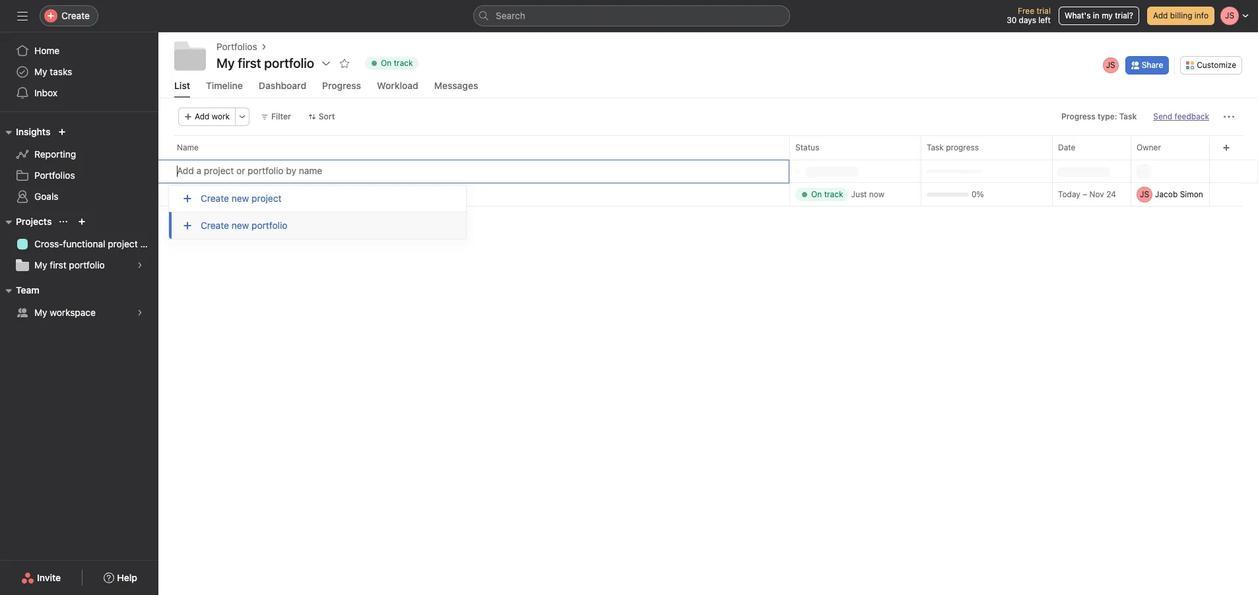 Task type: locate. For each thing, give the bounding box(es) containing it.
new project or portfolio image
[[78, 218, 86, 226]]

portfolio inside my first portfolio link
[[69, 260, 105, 271]]

1 cell from the left
[[790, 182, 922, 207]]

jacob
[[1156, 189, 1178, 199]]

cross- up 'first'
[[34, 238, 63, 250]]

goals
[[34, 191, 59, 202]]

progress left type:
[[1062, 112, 1096, 122]]

1 horizontal spatial add
[[1154, 11, 1169, 20]]

track inside popup button
[[394, 58, 413, 68]]

0 vertical spatial on
[[381, 58, 392, 68]]

inbox link
[[8, 83, 151, 104]]

track left just
[[825, 189, 844, 199]]

0 vertical spatial progress
[[322, 80, 361, 91]]

add
[[1154, 11, 1169, 20], [195, 112, 210, 122]]

2 vertical spatial create
[[201, 220, 229, 231]]

1 vertical spatial create
[[201, 193, 229, 204]]

1 horizontal spatial cross-
[[198, 189, 227, 200]]

on track for cell containing on track
[[812, 189, 844, 199]]

search list box
[[474, 5, 791, 26]]

invite
[[37, 573, 61, 584]]

1 vertical spatial portfolios
[[34, 170, 75, 181]]

just
[[852, 189, 868, 199]]

0 horizontal spatial cross-functional project plan link
[[8, 234, 158, 255]]

portfolio right 'first'
[[69, 260, 105, 271]]

on track for on track popup button
[[381, 58, 413, 68]]

list
[[174, 80, 190, 91]]

1 horizontal spatial task
[[1120, 112, 1138, 122]]

list link
[[174, 80, 190, 98]]

on track inside cell
[[812, 189, 844, 199]]

new for project
[[232, 193, 249, 204]]

my up timeline
[[217, 55, 235, 71]]

list image
[[182, 191, 190, 198]]

0 vertical spatial add
[[1154, 11, 1169, 20]]

plan inside projects element
[[140, 238, 158, 250]]

cross-functional project plan link
[[198, 187, 322, 202], [8, 234, 158, 255]]

new
[[232, 193, 249, 204], [232, 220, 249, 231]]

show options image
[[321, 58, 332, 69]]

add inside button
[[1154, 11, 1169, 20]]

js inside cell
[[1141, 189, 1150, 199]]

2 new from the top
[[232, 220, 249, 231]]

new image
[[58, 128, 66, 136]]

project inside cell
[[272, 189, 302, 200]]

my left tasks
[[34, 66, 47, 77]]

reporting
[[34, 149, 76, 160]]

0 horizontal spatial portfolios
[[34, 170, 75, 181]]

my first portfolio
[[217, 55, 314, 71]]

functional inside cell
[[227, 189, 269, 200]]

1 horizontal spatial cross-functional project plan link
[[198, 187, 322, 202]]

0 horizontal spatial cross-
[[34, 238, 63, 250]]

new inside option
[[232, 220, 249, 231]]

0 vertical spatial js
[[1107, 60, 1116, 70]]

on track
[[381, 58, 413, 68], [812, 189, 844, 199]]

create new portfolio option
[[169, 212, 466, 239]]

teams element
[[0, 279, 159, 326]]

1 vertical spatial task
[[927, 143, 944, 153]]

my left 'first'
[[34, 260, 47, 271]]

my inside teams element
[[34, 307, 47, 318]]

2 row from the top
[[159, 159, 1259, 160]]

0 vertical spatial cross-
[[198, 189, 227, 200]]

track for on track popup button
[[394, 58, 413, 68]]

cross-functional project plan down new project or portfolio icon
[[34, 238, 158, 250]]

trial
[[1037, 6, 1051, 16]]

js left share button
[[1107, 60, 1116, 70]]

billing
[[1171, 11, 1193, 20]]

help
[[117, 573, 137, 584]]

cross-functional project plan
[[198, 189, 322, 200], [34, 238, 158, 250]]

row containing name
[[159, 135, 1259, 160]]

portfolios up my first portfolio in the left top of the page
[[217, 41, 257, 52]]

1 vertical spatial add
[[195, 112, 210, 122]]

on inside cross-functional project plan row
[[812, 189, 822, 199]]

add work button
[[178, 108, 236, 126]]

cross- inside cell
[[198, 189, 227, 200]]

my down 'team'
[[34, 307, 47, 318]]

see details, my workspace image
[[136, 309, 144, 317]]

portfolio down create new project
[[252, 220, 288, 231]]

functional up create new portfolio
[[227, 189, 269, 200]]

hide sidebar image
[[17, 11, 28, 21]]

1 vertical spatial cross-functional project plan
[[34, 238, 158, 250]]

0 horizontal spatial functional
[[63, 238, 105, 250]]

0 vertical spatial portfolios link
[[217, 40, 257, 54]]

in
[[1094, 11, 1100, 20]]

progress
[[322, 80, 361, 91], [1062, 112, 1096, 122]]

0 vertical spatial plan
[[304, 189, 322, 200]]

plan up create new portfolio option
[[304, 189, 322, 200]]

0 horizontal spatial add
[[195, 112, 210, 122]]

1 horizontal spatial cross-functional project plan
[[198, 189, 322, 200]]

customize button
[[1181, 56, 1243, 74]]

add inside button
[[195, 112, 210, 122]]

1 vertical spatial plan
[[140, 238, 158, 250]]

0 vertical spatial create
[[61, 10, 90, 21]]

new up create new portfolio
[[232, 193, 249, 204]]

0 vertical spatial cross-functional project plan link
[[198, 187, 322, 202]]

1 new from the top
[[232, 193, 249, 204]]

add for add work
[[195, 112, 210, 122]]

on
[[381, 58, 392, 68], [812, 189, 822, 199]]

first portfolio
[[238, 55, 314, 71]]

create right 'list' image
[[201, 193, 229, 204]]

0 vertical spatial on track
[[381, 58, 413, 68]]

project
[[272, 189, 302, 200], [252, 193, 282, 204], [108, 238, 138, 250]]

create
[[61, 10, 90, 21], [201, 193, 229, 204], [201, 220, 229, 231]]

create inside "popup button"
[[61, 10, 90, 21]]

projects button
[[0, 214, 52, 230]]

plan
[[304, 189, 322, 200], [140, 238, 158, 250]]

task left progress
[[927, 143, 944, 153]]

cross-functional project plan up create new portfolio
[[198, 189, 322, 200]]

filter
[[272, 112, 291, 122]]

task inside dropdown button
[[1120, 112, 1138, 122]]

cell
[[790, 182, 922, 207], [1131, 182, 1218, 207]]

progress for progress type: task
[[1062, 112, 1096, 122]]

1 vertical spatial new
[[232, 220, 249, 231]]

feedback
[[1175, 112, 1210, 122]]

cross-functional project plan link down new project or portfolio icon
[[8, 234, 158, 255]]

my inside global element
[[34, 66, 47, 77]]

js left jacob
[[1141, 189, 1150, 199]]

more actions image
[[238, 113, 246, 121]]

projects element
[[0, 210, 159, 279]]

home
[[34, 45, 60, 56]]

0 vertical spatial new
[[232, 193, 249, 204]]

my
[[217, 55, 235, 71], [34, 66, 47, 77], [34, 260, 47, 271], [34, 307, 47, 318]]

1 horizontal spatial portfolios link
[[217, 40, 257, 54]]

simon
[[1181, 189, 1204, 199]]

portfolio for create new portfolio
[[252, 220, 288, 231]]

on track left just
[[812, 189, 844, 199]]

0 horizontal spatial task
[[927, 143, 944, 153]]

1 vertical spatial cross-
[[34, 238, 63, 250]]

share
[[1142, 60, 1164, 70]]

row
[[159, 135, 1259, 160], [159, 159, 1259, 160], [159, 160, 1259, 184]]

what's
[[1065, 11, 1091, 20]]

30
[[1007, 15, 1017, 25]]

0 horizontal spatial on track
[[381, 58, 413, 68]]

1 horizontal spatial portfolio
[[252, 220, 288, 231]]

create for create new portfolio
[[201, 220, 229, 231]]

1 horizontal spatial track
[[825, 189, 844, 199]]

1 horizontal spatial plan
[[304, 189, 322, 200]]

0 horizontal spatial portfolio
[[69, 260, 105, 271]]

track up workload
[[394, 58, 413, 68]]

cross-functional project plan cell
[[159, 182, 791, 208]]

on left just
[[812, 189, 822, 199]]

search
[[496, 10, 526, 21]]

create up home link
[[61, 10, 90, 21]]

0 horizontal spatial progress
[[322, 80, 361, 91]]

0 vertical spatial portfolio
[[252, 220, 288, 231]]

cross- right 'list' image
[[198, 189, 227, 200]]

Add a project or portfolio by name text field
[[169, 160, 779, 184]]

team button
[[0, 283, 39, 299]]

1 vertical spatial on
[[812, 189, 822, 199]]

cross-functional project plan link inside cell
[[198, 187, 322, 202]]

track for cell containing on track
[[825, 189, 844, 199]]

1 vertical spatial portfolio
[[69, 260, 105, 271]]

create inside option
[[201, 220, 229, 231]]

0 vertical spatial cross-functional project plan
[[198, 189, 322, 200]]

portfolios link up my first portfolio in the left top of the page
[[217, 40, 257, 54]]

0 vertical spatial track
[[394, 58, 413, 68]]

insights
[[16, 126, 50, 137]]

portfolios down reporting
[[34, 170, 75, 181]]

on track inside popup button
[[381, 58, 413, 68]]

my inside projects element
[[34, 260, 47, 271]]

1 horizontal spatial on track
[[812, 189, 844, 199]]

1 vertical spatial js
[[1141, 189, 1150, 199]]

0 vertical spatial portfolios
[[217, 41, 257, 52]]

1 vertical spatial progress
[[1062, 112, 1096, 122]]

on track up workload
[[381, 58, 413, 68]]

24
[[1107, 190, 1117, 199]]

cell containing js
[[1131, 182, 1218, 207]]

messages
[[434, 80, 478, 91]]

work
[[212, 112, 230, 122]]

1 row from the top
[[159, 135, 1259, 160]]

0 horizontal spatial track
[[394, 58, 413, 68]]

my for my first portfolio
[[34, 260, 47, 271]]

0 horizontal spatial cell
[[790, 182, 922, 207]]

cross-functional project plan link up create new portfolio
[[198, 187, 322, 202]]

add left work
[[195, 112, 210, 122]]

js
[[1107, 60, 1116, 70], [1141, 189, 1150, 199]]

new down create new project
[[232, 220, 249, 231]]

cross-
[[198, 189, 227, 200], [34, 238, 63, 250]]

create new project
[[201, 193, 282, 204]]

0 horizontal spatial plan
[[140, 238, 158, 250]]

portfolio
[[252, 220, 288, 231], [69, 260, 105, 271]]

global element
[[0, 32, 159, 112]]

0 vertical spatial functional
[[227, 189, 269, 200]]

name
[[177, 143, 199, 153]]

0 horizontal spatial portfolios link
[[8, 165, 151, 186]]

create down create new project
[[201, 220, 229, 231]]

add left billing
[[1154, 11, 1169, 20]]

progress for progress
[[322, 80, 361, 91]]

what's in my trial?
[[1065, 11, 1134, 20]]

1 vertical spatial on track
[[812, 189, 844, 199]]

project up create new portfolio option
[[272, 189, 302, 200]]

portfolios
[[217, 41, 257, 52], [34, 170, 75, 181]]

1 horizontal spatial js
[[1141, 189, 1150, 199]]

1 horizontal spatial on
[[812, 189, 822, 199]]

portfolios link down reporting
[[8, 165, 151, 186]]

1 horizontal spatial portfolios
[[217, 41, 257, 52]]

portfolios link
[[217, 40, 257, 54], [8, 165, 151, 186]]

dashboard link
[[259, 80, 307, 98]]

sort
[[319, 112, 335, 122]]

timeline link
[[206, 80, 243, 98]]

functional up my first portfolio link
[[63, 238, 105, 250]]

1 horizontal spatial functional
[[227, 189, 269, 200]]

inbox
[[34, 87, 57, 98]]

plan up see details, my first portfolio image
[[140, 238, 158, 250]]

track inside cell
[[825, 189, 844, 199]]

1 vertical spatial track
[[825, 189, 844, 199]]

now
[[870, 189, 885, 199]]

type:
[[1098, 112, 1118, 122]]

0 horizontal spatial on
[[381, 58, 392, 68]]

0 horizontal spatial cross-functional project plan
[[34, 238, 158, 250]]

functional inside projects element
[[63, 238, 105, 250]]

progress inside dropdown button
[[1062, 112, 1096, 122]]

0 vertical spatial task
[[1120, 112, 1138, 122]]

1 horizontal spatial cell
[[1131, 182, 1218, 207]]

2 cell from the left
[[1131, 182, 1218, 207]]

on up workload
[[381, 58, 392, 68]]

portfolio inside create new portfolio option
[[252, 220, 288, 231]]

1 horizontal spatial progress
[[1062, 112, 1096, 122]]

task right type:
[[1120, 112, 1138, 122]]

functional
[[227, 189, 269, 200], [63, 238, 105, 250]]

progress down the add to starred image
[[322, 80, 361, 91]]

task
[[1120, 112, 1138, 122], [927, 143, 944, 153]]

1 vertical spatial functional
[[63, 238, 105, 250]]



Task type: vqa. For each thing, say whether or not it's contained in the screenshot.
'New' icon
yes



Task type: describe. For each thing, give the bounding box(es) containing it.
my tasks
[[34, 66, 72, 77]]

my for my workspace
[[34, 307, 47, 318]]

progress type: task button
[[1056, 108, 1144, 126]]

my first portfolio link
[[8, 255, 151, 276]]

on inside on track popup button
[[381, 58, 392, 68]]

dashboard
[[259, 80, 307, 91]]

0%
[[972, 189, 985, 199]]

more actions image
[[1225, 112, 1235, 122]]

cell containing on track
[[790, 182, 922, 207]]

portfolios inside the "insights" element
[[34, 170, 75, 181]]

my
[[1102, 11, 1113, 20]]

owner
[[1137, 143, 1162, 153]]

tasks
[[50, 66, 72, 77]]

my workspace link
[[8, 303, 151, 324]]

date
[[1059, 143, 1076, 153]]

left
[[1039, 15, 1051, 25]]

just now
[[852, 189, 885, 199]]

my tasks link
[[8, 61, 151, 83]]

cross- inside projects element
[[34, 238, 63, 250]]

help button
[[95, 567, 146, 590]]

project up see details, my first portfolio image
[[108, 238, 138, 250]]

workspace
[[50, 307, 96, 318]]

today – nov 24
[[1059, 190, 1117, 199]]

my workspace
[[34, 307, 96, 318]]

what's in my trial? button
[[1059, 7, 1140, 25]]

customize
[[1198, 60, 1237, 70]]

add billing info
[[1154, 11, 1209, 20]]

invite button
[[13, 567, 69, 590]]

show options, current sort, top image
[[60, 218, 68, 226]]

cross-functional project plan inside projects element
[[34, 238, 158, 250]]

task progress
[[927, 143, 979, 153]]

filter button
[[255, 108, 297, 126]]

on track button
[[359, 54, 424, 73]]

trial?
[[1116, 11, 1134, 20]]

sort button
[[302, 108, 341, 126]]

timeline
[[206, 80, 243, 91]]

progress type: task
[[1062, 112, 1138, 122]]

add billing info button
[[1148, 7, 1215, 25]]

workload link
[[377, 80, 419, 98]]

portfolio for my first portfolio
[[69, 260, 105, 271]]

reporting link
[[8, 144, 151, 165]]

create button
[[40, 5, 98, 26]]

my for my first portfolio
[[217, 55, 235, 71]]

team
[[16, 285, 39, 296]]

see details, my first portfolio image
[[136, 262, 144, 269]]

add to starred image
[[340, 58, 350, 69]]

send feedback
[[1154, 112, 1210, 122]]

send feedback link
[[1154, 111, 1210, 123]]

remove image
[[1207, 191, 1215, 198]]

share button
[[1126, 56, 1170, 74]]

progress link
[[322, 80, 361, 98]]

free
[[1018, 6, 1035, 16]]

add for add billing info
[[1154, 11, 1169, 20]]

insights element
[[0, 120, 159, 210]]

cross-functional project plan row
[[159, 182, 1259, 208]]

my for my tasks
[[34, 66, 47, 77]]

free trial 30 days left
[[1007, 6, 1051, 25]]

0 horizontal spatial js
[[1107, 60, 1116, 70]]

1 vertical spatial portfolios link
[[8, 165, 151, 186]]

send
[[1154, 112, 1173, 122]]

insights button
[[0, 124, 50, 140]]

project up create new portfolio
[[252, 193, 282, 204]]

messages link
[[434, 80, 478, 98]]

goals link
[[8, 186, 151, 207]]

progress
[[947, 143, 979, 153]]

my first portfolio
[[34, 260, 105, 271]]

plan inside cell
[[304, 189, 322, 200]]

add field image
[[1223, 144, 1231, 152]]

new for portfolio
[[232, 220, 249, 231]]

add work
[[195, 112, 230, 122]]

create new portfolio
[[201, 220, 288, 231]]

workload
[[377, 80, 419, 91]]

–
[[1083, 190, 1088, 199]]

status
[[796, 143, 820, 153]]

create for create new project
[[201, 193, 229, 204]]

today
[[1059, 190, 1081, 199]]

cross-functional project plan inside cross-functional project plan cell
[[198, 189, 322, 200]]

1 vertical spatial cross-functional project plan link
[[8, 234, 158, 255]]

days
[[1020, 15, 1037, 25]]

create for create
[[61, 10, 90, 21]]

3 row from the top
[[159, 160, 1259, 184]]

first
[[50, 260, 66, 271]]

home link
[[8, 40, 151, 61]]

info
[[1195, 11, 1209, 20]]

search button
[[474, 5, 791, 26]]

jacob simon
[[1156, 189, 1204, 199]]

nov
[[1090, 190, 1105, 199]]

projects
[[16, 216, 52, 227]]



